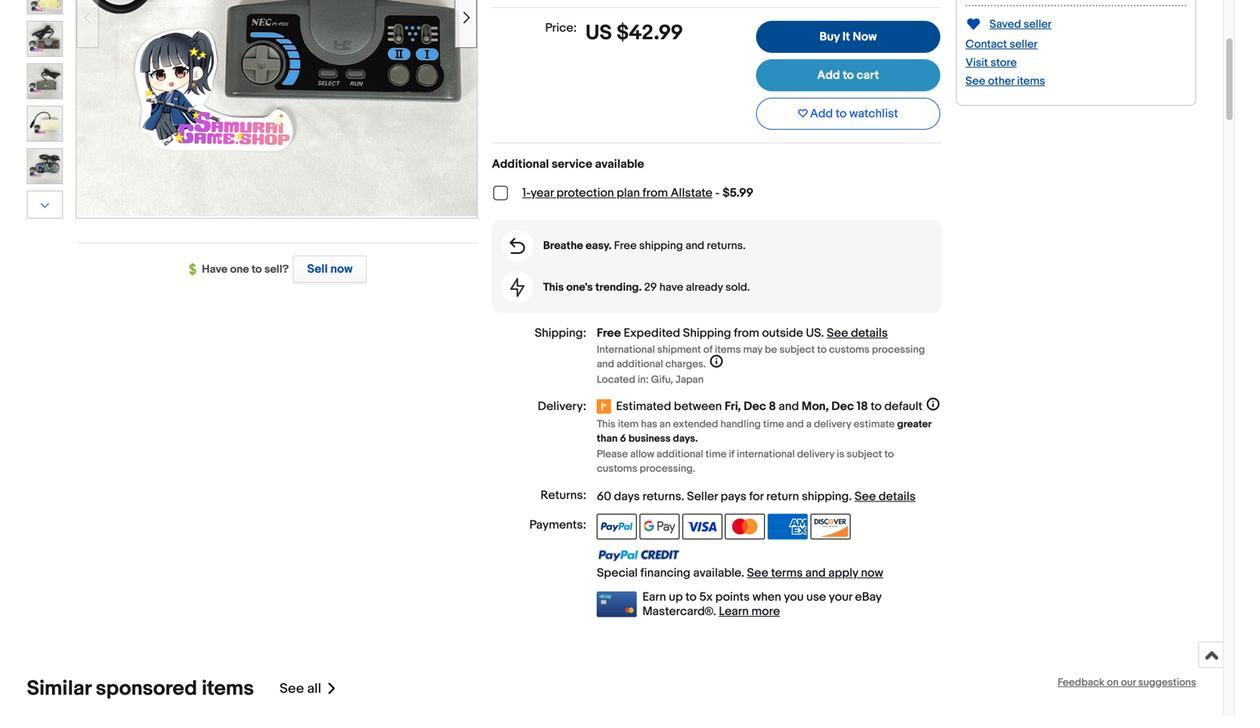 Task type: describe. For each thing, give the bounding box(es) containing it.
days.
[[673, 433, 698, 445]]

ebay mastercard image
[[597, 592, 637, 617]]

and left a
[[787, 418, 804, 431]]

our
[[1121, 677, 1136, 689]]

to inside please allow additional time if international delivery is subject to customs processing.
[[885, 448, 894, 461]]

$42.99
[[617, 21, 684, 46]]

see down estimate
[[855, 490, 876, 504]]

feedback
[[1058, 677, 1105, 689]]

breathe easy. free shipping and returns.
[[543, 239, 746, 253]]

learn more
[[719, 605, 780, 619]]

points
[[716, 590, 750, 605]]

international shipment of items may be subject to customs processing and additional charges.
[[597, 344, 925, 371]]

sell now
[[307, 262, 353, 276]]

see up when
[[747, 566, 769, 581]]

us $42.99 main content
[[492, 0, 942, 619]]

contact
[[966, 38, 1008, 51]]

learn
[[719, 605, 749, 619]]

an
[[660, 418, 671, 431]]

mon,
[[802, 399, 829, 414]]

shipping:
[[535, 326, 587, 341]]

returns.
[[707, 239, 746, 253]]

default
[[885, 399, 923, 414]]

on
[[1107, 677, 1119, 689]]

add to watchlist
[[810, 107, 899, 121]]

more
[[752, 605, 780, 619]]

have
[[202, 263, 228, 276]]

japan
[[676, 374, 704, 386]]

1 vertical spatial shipping
[[802, 490, 849, 504]]

customs inside please allow additional time if international delivery is subject to customs processing.
[[597, 463, 638, 475]]

sell now link
[[289, 256, 367, 283]]

dollar sign image
[[189, 263, 202, 276]]

picture 4 of 50 image
[[28, 0, 62, 14]]

this for this item has an extended handling time and a delivery estimate
[[597, 418, 616, 431]]

feedback on our suggestions
[[1058, 677, 1197, 689]]

now inside us $42.99 'main content'
[[861, 566, 884, 581]]

shipping
[[683, 326, 731, 341]]

1 horizontal spatial time
[[763, 418, 785, 431]]

1 vertical spatial see details link
[[855, 490, 916, 504]]

picture 7 of 50 image
[[28, 107, 62, 141]]

mastercard®.
[[643, 605, 716, 619]]

greater
[[898, 418, 932, 431]]

time inside please allow additional time if international delivery is subject to customs processing.
[[706, 448, 727, 461]]

special financing available. see terms and apply now
[[597, 566, 884, 581]]

google pay image
[[640, 514, 680, 540]]

in:
[[638, 374, 649, 386]]

already
[[686, 281, 723, 295]]

feedback on our suggestions link
[[1058, 677, 1197, 689]]

fri,
[[725, 399, 741, 414]]

international
[[597, 344, 655, 356]]

1 horizontal spatial .
[[821, 326, 824, 341]]

seller for saved
[[1024, 18, 1052, 31]]

2 vertical spatial items
[[202, 677, 254, 702]]

29
[[644, 281, 657, 295]]

discover image
[[811, 514, 851, 540]]

master card image
[[725, 514, 765, 540]]

ebay
[[855, 590, 882, 605]]

1-year protection plan from allstate - $5.99
[[523, 186, 754, 200]]

contact seller link
[[966, 38, 1038, 51]]

seller
[[687, 490, 718, 504]]

american express image
[[768, 514, 808, 540]]

see terms and apply now link
[[747, 566, 884, 581]]

see inside see all link
[[280, 681, 304, 698]]

be
[[765, 344, 778, 356]]

to left cart
[[843, 68, 854, 83]]

estimated
[[616, 399, 672, 414]]

terms
[[771, 566, 803, 581]]

buy it now
[[820, 30, 877, 44]]

other
[[988, 74, 1015, 88]]

visa image
[[683, 514, 723, 540]]

pays
[[721, 490, 747, 504]]

trending.
[[596, 281, 642, 295]]

0 vertical spatial delivery
[[814, 418, 852, 431]]

apply
[[829, 566, 859, 581]]

with details__icon image for breathe
[[510, 238, 525, 254]]

60 days returns . seller pays for return shipping . see details
[[597, 490, 916, 504]]

have one to sell?
[[202, 263, 289, 276]]

delivery inside please allow additional time if international delivery is subject to customs processing.
[[797, 448, 835, 461]]

add to watchlist button
[[756, 98, 941, 130]]

nec pc engine controller avenue pad core grafx turbo grafx multi tap japan 3 6 - picture 1 of 50 image
[[77, 0, 477, 216]]

use
[[807, 590, 827, 605]]

earn
[[643, 590, 666, 605]]

is
[[837, 448, 845, 461]]

and inside international shipment of items may be subject to customs processing and additional charges.
[[597, 358, 614, 371]]

between
[[674, 399, 722, 414]]

with details__icon image for this
[[511, 278, 525, 297]]

to inside international shipment of items may be subject to customs processing and additional charges.
[[818, 344, 827, 356]]

please allow additional time if international delivery is subject to customs processing.
[[597, 448, 894, 475]]

picture 6 of 50 image
[[28, 64, 62, 99]]

subject inside international shipment of items may be subject to customs processing and additional charges.
[[780, 344, 815, 356]]

1-
[[523, 186, 531, 200]]

breathe
[[543, 239, 583, 253]]

have
[[660, 281, 684, 295]]

sell?
[[265, 263, 289, 276]]

8
[[769, 399, 776, 414]]

handling
[[721, 418, 761, 431]]

0 horizontal spatial us
[[586, 21, 612, 46]]

allstate
[[671, 186, 713, 200]]

than
[[597, 433, 618, 445]]

0 vertical spatial details
[[851, 326, 888, 341]]

see inside contact seller visit store see other items
[[966, 74, 986, 88]]

your
[[829, 590, 853, 605]]

0 vertical spatial free
[[614, 239, 637, 253]]

it
[[843, 30, 850, 44]]

easy.
[[586, 239, 612, 253]]

you
[[784, 590, 804, 605]]

sold.
[[726, 281, 750, 295]]

add to cart
[[818, 68, 880, 83]]

service
[[552, 157, 593, 172]]



Task type: locate. For each thing, give the bounding box(es) containing it.
see details link down estimate
[[855, 490, 916, 504]]

1 vertical spatial with details__icon image
[[511, 278, 525, 297]]

1 horizontal spatial subject
[[847, 448, 883, 461]]

customs down please
[[597, 463, 638, 475]]

subject right is at the bottom right of page
[[847, 448, 883, 461]]

1 horizontal spatial shipping
[[802, 490, 849, 504]]

items right other
[[1018, 74, 1046, 88]]

available.
[[694, 566, 745, 581]]

delivery alert flag image
[[597, 399, 616, 416]]

with details__icon image left one's
[[511, 278, 525, 297]]

saved seller button
[[966, 14, 1052, 33]]

0 vertical spatial time
[[763, 418, 785, 431]]

item
[[618, 418, 639, 431]]

with details__icon image left "breathe"
[[510, 238, 525, 254]]

1 vertical spatial customs
[[597, 463, 638, 475]]

with details__icon image
[[510, 238, 525, 254], [511, 278, 525, 297]]

1 horizontal spatial now
[[861, 566, 884, 581]]

add for add to cart
[[818, 68, 840, 83]]

this for this one's trending. 29 have already sold.
[[543, 281, 564, 295]]

to down estimate
[[885, 448, 894, 461]]

1 horizontal spatial this
[[597, 418, 616, 431]]

returns:
[[541, 488, 587, 503]]

buy
[[820, 30, 840, 44]]

picture 8 of 50 image
[[28, 149, 62, 183]]

5x
[[700, 590, 713, 605]]

1 horizontal spatial customs
[[829, 344, 870, 356]]

time left 'if'
[[706, 448, 727, 461]]

add
[[818, 68, 840, 83], [810, 107, 833, 121]]

to inside button
[[836, 107, 847, 121]]

allow
[[631, 448, 655, 461]]

to left watchlist
[[836, 107, 847, 121]]

saved
[[990, 18, 1022, 31]]

see right outside
[[827, 326, 849, 341]]

free up "international"
[[597, 326, 621, 341]]

0 vertical spatial this
[[543, 281, 564, 295]]

1 vertical spatial items
[[715, 344, 741, 356]]

0 horizontal spatial dec
[[744, 399, 766, 414]]

2 horizontal spatial items
[[1018, 74, 1046, 88]]

0 horizontal spatial customs
[[597, 463, 638, 475]]

1 vertical spatial free
[[597, 326, 621, 341]]

greater than 6 business days.
[[597, 418, 932, 445]]

1 vertical spatial details
[[879, 490, 916, 504]]

estimated between fri, dec 8 and mon, dec 18 to default
[[616, 399, 923, 414]]

delivery:
[[538, 399, 587, 414]]

to inside earn up to 5x points when you use your ebay mastercard®.
[[686, 590, 697, 605]]

seller right 'saved'
[[1024, 18, 1052, 31]]

1 horizontal spatial items
[[715, 344, 741, 356]]

0 horizontal spatial shipping
[[639, 239, 683, 253]]

add to cart link
[[756, 59, 941, 91]]

. left seller
[[682, 490, 685, 504]]

. right outside
[[821, 326, 824, 341]]

0 vertical spatial customs
[[829, 344, 870, 356]]

See all text field
[[280, 681, 321, 698]]

and left returns.
[[686, 239, 705, 253]]

items left see all
[[202, 677, 254, 702]]

visit
[[966, 56, 988, 70]]

0 vertical spatial items
[[1018, 74, 1046, 88]]

0 horizontal spatial time
[[706, 448, 727, 461]]

0 horizontal spatial this
[[543, 281, 564, 295]]

1 horizontal spatial us
[[806, 326, 821, 341]]

shipping
[[639, 239, 683, 253], [802, 490, 849, 504]]

up
[[669, 590, 683, 605]]

. up the discover image
[[849, 490, 852, 504]]

1 vertical spatial this
[[597, 418, 616, 431]]

items right of
[[715, 344, 741, 356]]

add for add to watchlist
[[810, 107, 833, 121]]

1 vertical spatial from
[[734, 326, 760, 341]]

see left all
[[280, 681, 304, 698]]

paypal image
[[597, 514, 637, 540]]

-
[[716, 186, 720, 200]]

details down greater
[[879, 490, 916, 504]]

customs inside international shipment of items may be subject to customs processing and additional charges.
[[829, 344, 870, 356]]

price:
[[545, 21, 577, 35]]

additional inside please allow additional time if international delivery is subject to customs processing.
[[657, 448, 704, 461]]

shipment
[[658, 344, 701, 356]]

1 dec from the left
[[744, 399, 766, 414]]

add inside button
[[810, 107, 833, 121]]

now right the sell
[[331, 262, 353, 276]]

0 vertical spatial with details__icon image
[[510, 238, 525, 254]]

paypal credit image
[[597, 549, 680, 562]]

add down add to cart link
[[810, 107, 833, 121]]

to right 18
[[871, 399, 882, 414]]

0 horizontal spatial subject
[[780, 344, 815, 356]]

year
[[531, 186, 554, 200]]

customs
[[829, 344, 870, 356], [597, 463, 638, 475]]

special
[[597, 566, 638, 581]]

return
[[767, 490, 799, 504]]

additional
[[492, 157, 549, 172]]

0 horizontal spatial .
[[682, 490, 685, 504]]

processing.
[[640, 463, 696, 475]]

protection
[[557, 186, 614, 200]]

0 vertical spatial us
[[586, 21, 612, 46]]

0 vertical spatial additional
[[617, 358, 663, 371]]

and up located
[[597, 358, 614, 371]]

gifu,
[[651, 374, 673, 386]]

seller inside button
[[1024, 18, 1052, 31]]

subject
[[780, 344, 815, 356], [847, 448, 883, 461]]

delivery
[[814, 418, 852, 431], [797, 448, 835, 461]]

free
[[614, 239, 637, 253], [597, 326, 621, 341]]

0 horizontal spatial from
[[643, 186, 668, 200]]

us
[[586, 21, 612, 46], [806, 326, 821, 341]]

to left 5x
[[686, 590, 697, 605]]

from up may
[[734, 326, 760, 341]]

0 vertical spatial seller
[[1024, 18, 1052, 31]]

additional inside international shipment of items may be subject to customs processing and additional charges.
[[617, 358, 663, 371]]

seller down saved seller
[[1010, 38, 1038, 51]]

us right price:
[[586, 21, 612, 46]]

additional down days.
[[657, 448, 704, 461]]

located in: gifu, japan
[[597, 374, 704, 386]]

subject down outside
[[780, 344, 815, 356]]

items inside contact seller visit store see other items
[[1018, 74, 1046, 88]]

add down 'buy'
[[818, 68, 840, 83]]

seller for contact
[[1010, 38, 1038, 51]]

returns
[[643, 490, 682, 504]]

store
[[991, 56, 1017, 70]]

from
[[643, 186, 668, 200], [734, 326, 760, 341]]

a
[[807, 418, 812, 431]]

1 vertical spatial seller
[[1010, 38, 1038, 51]]

seller inside contact seller visit store see other items
[[1010, 38, 1038, 51]]

shipping up the have at the right of page
[[639, 239, 683, 253]]

subject inside please allow additional time if international delivery is subject to customs processing.
[[847, 448, 883, 461]]

and right 8
[[779, 399, 799, 414]]

1 vertical spatial subject
[[847, 448, 883, 461]]

sponsored
[[96, 677, 197, 702]]

see details link
[[827, 326, 888, 341], [855, 490, 916, 504]]

0 vertical spatial see details link
[[827, 326, 888, 341]]

estimate
[[854, 418, 895, 431]]

to right one at the top left of the page
[[252, 263, 262, 276]]

us right outside
[[806, 326, 821, 341]]

sell
[[307, 262, 328, 276]]

items inside international shipment of items may be subject to customs processing and additional charges.
[[715, 344, 741, 356]]

outside
[[762, 326, 804, 341]]

0 vertical spatial subject
[[780, 344, 815, 356]]

contact seller visit store see other items
[[966, 38, 1046, 88]]

this left one's
[[543, 281, 564, 295]]

delivery right a
[[814, 418, 852, 431]]

1 vertical spatial time
[[706, 448, 727, 461]]

time down 8
[[763, 418, 785, 431]]

see details link up processing
[[827, 326, 888, 341]]

0 vertical spatial now
[[331, 262, 353, 276]]

1 vertical spatial additional
[[657, 448, 704, 461]]

0 vertical spatial from
[[643, 186, 668, 200]]

see all
[[280, 681, 321, 698]]

seller
[[1024, 18, 1052, 31], [1010, 38, 1038, 51]]

business
[[629, 433, 671, 445]]

us $42.99
[[586, 21, 684, 46]]

see down visit
[[966, 74, 986, 88]]

delivery left is at the bottom right of page
[[797, 448, 835, 461]]

1 horizontal spatial dec
[[832, 399, 854, 414]]

shipping up the discover image
[[802, 490, 849, 504]]

additional service available
[[492, 157, 644, 172]]

1 vertical spatial add
[[810, 107, 833, 121]]

1 horizontal spatial from
[[734, 326, 760, 341]]

0 horizontal spatial items
[[202, 677, 254, 702]]

similar sponsored items
[[27, 677, 254, 702]]

dec
[[744, 399, 766, 414], [832, 399, 854, 414]]

now up ebay
[[861, 566, 884, 581]]

watchlist
[[850, 107, 899, 121]]

dec left 18
[[832, 399, 854, 414]]

of
[[704, 344, 713, 356]]

saved seller
[[990, 18, 1052, 31]]

0 horizontal spatial now
[[331, 262, 353, 276]]

financing
[[641, 566, 691, 581]]

dec left 8
[[744, 399, 766, 414]]

suggestions
[[1139, 677, 1197, 689]]

international
[[737, 448, 795, 461]]

1 vertical spatial delivery
[[797, 448, 835, 461]]

1 vertical spatial now
[[861, 566, 884, 581]]

6
[[620, 433, 626, 445]]

extended
[[673, 418, 718, 431]]

0 vertical spatial shipping
[[639, 239, 683, 253]]

additional up the in:
[[617, 358, 663, 371]]

and up use
[[806, 566, 826, 581]]

from right plan
[[643, 186, 668, 200]]

customs left processing
[[829, 344, 870, 356]]

details up processing
[[851, 326, 888, 341]]

expedited
[[624, 326, 681, 341]]

2 dec from the left
[[832, 399, 854, 414]]

earn up to 5x points when you use your ebay mastercard®.
[[643, 590, 882, 619]]

free right the easy. on the left of the page
[[614, 239, 637, 253]]

this up than
[[597, 418, 616, 431]]

payments:
[[530, 518, 587, 532]]

18
[[857, 399, 868, 414]]

free expedited shipping from outside us . see details
[[597, 326, 888, 341]]

please
[[597, 448, 628, 461]]

visit store link
[[966, 56, 1017, 70]]

has
[[641, 418, 658, 431]]

available
[[595, 157, 644, 172]]

picture 5 of 50 image
[[28, 22, 62, 56]]

items
[[1018, 74, 1046, 88], [715, 344, 741, 356], [202, 677, 254, 702]]

0 vertical spatial add
[[818, 68, 840, 83]]

time
[[763, 418, 785, 431], [706, 448, 727, 461]]

to right be on the top right of the page
[[818, 344, 827, 356]]

cart
[[857, 68, 880, 83]]

2 horizontal spatial .
[[849, 490, 852, 504]]

learn more link
[[719, 605, 780, 619]]

1 vertical spatial us
[[806, 326, 821, 341]]



Task type: vqa. For each thing, say whether or not it's contained in the screenshot.
1st WOTC from the right
no



